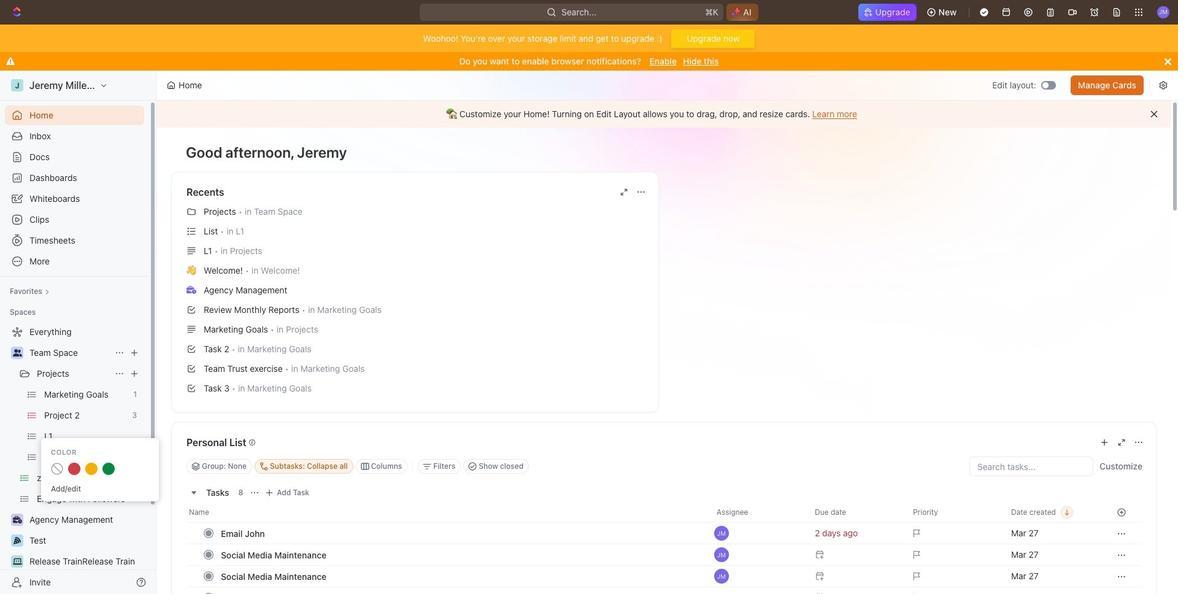 Task type: vqa. For each thing, say whether or not it's contained in the screenshot.
1st wifi icon from the bottom
no



Task type: locate. For each thing, give the bounding box(es) containing it.
user group image
[[13, 349, 22, 357]]

alert
[[156, 101, 1172, 128]]

Search tasks... text field
[[970, 457, 1093, 476]]

tree
[[5, 322, 144, 594]]

sidebar navigation
[[0, 71, 156, 594]]



Task type: describe. For each thing, give the bounding box(es) containing it.
color options list
[[48, 460, 152, 477]]

business time image
[[187, 286, 196, 294]]

tree inside sidebar navigation
[[5, 322, 144, 594]]



